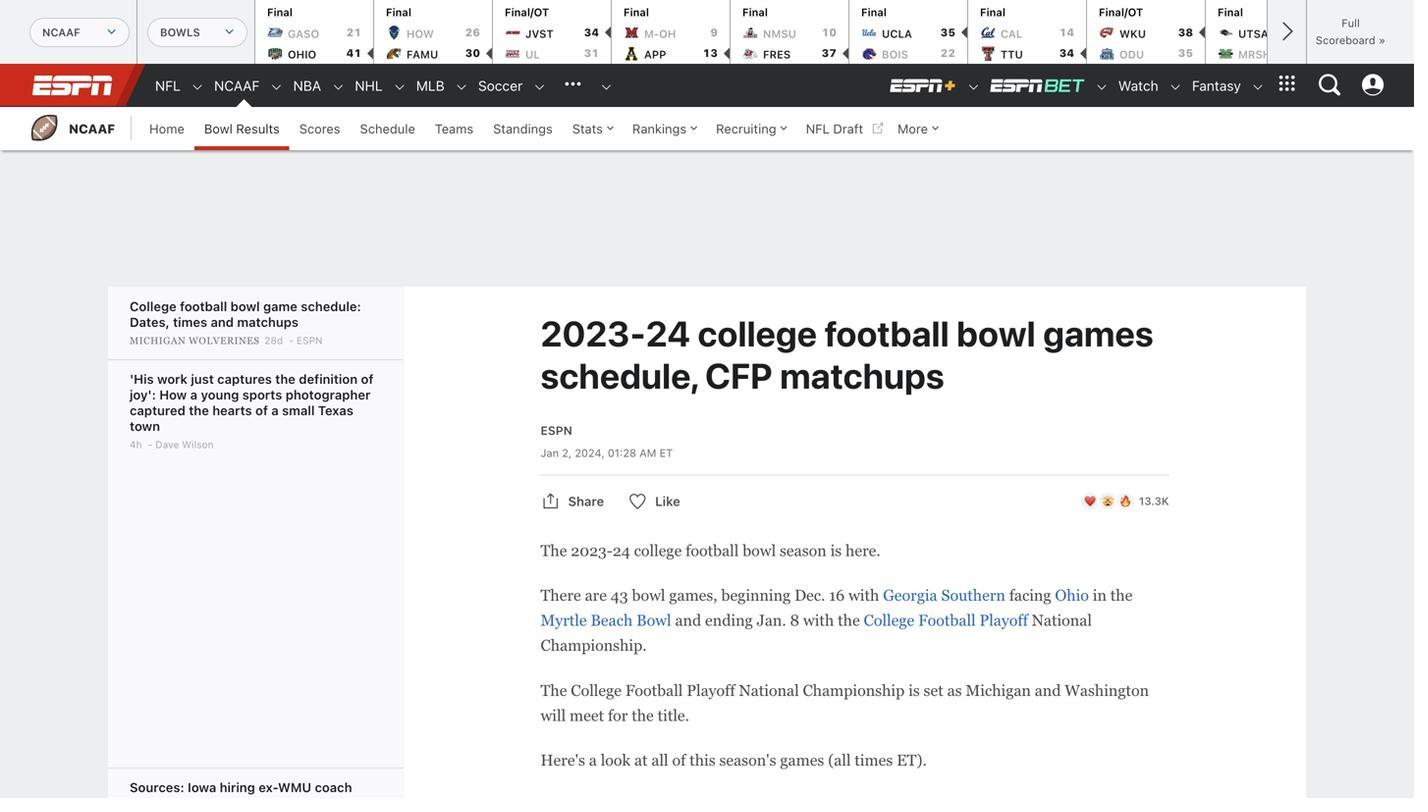 Task type: locate. For each thing, give the bounding box(es) containing it.
1 horizontal spatial games
[[1043, 312, 1154, 354]]

nmsu
[[763, 27, 797, 40]]

2 horizontal spatial a
[[589, 752, 597, 770]]

nfl inside nfl link
[[155, 78, 181, 94]]

michigan down dates,
[[130, 335, 186, 346]]

here.
[[846, 542, 881, 560]]

and down games,
[[675, 612, 702, 630]]

1 vertical spatial games
[[780, 752, 824, 770]]

there are 43 bowl games, beginning dec. 16 with georgia southern facing ohio in the myrtle beach bowl and ending jan. 8 with the college football playoff
[[541, 587, 1133, 630]]

playoff inside there are 43 bowl games, beginning dec. 16 with georgia southern facing ohio in the myrtle beach bowl and ending jan. 8 with the college football playoff
[[980, 612, 1028, 630]]

0 horizontal spatial 34
[[584, 26, 599, 39]]

of down sports
[[255, 403, 268, 418]]

ncaaf up the bowl results link on the left top of the page
[[214, 78, 260, 94]]

final up utsa
[[1218, 6, 1243, 19]]

and inside there are 43 bowl games, beginning dec. 16 with georgia southern facing ohio in the myrtle beach bowl and ending jan. 8 with the college football playoff
[[675, 612, 702, 630]]

as left the oc
[[172, 796, 186, 799]]

captures
[[217, 372, 272, 387]]

1 horizontal spatial college
[[571, 682, 622, 700]]

m-oh
[[644, 27, 676, 40]]

4 final from the left
[[743, 6, 768, 19]]

0 vertical spatial espn
[[297, 335, 323, 346]]

final for gaso
[[267, 6, 293, 19]]

michigan wolverines 28d
[[130, 335, 283, 346]]

35 up '22'
[[941, 26, 956, 39]]

34 down 14 at the top of the page
[[1059, 47, 1075, 60]]

1 vertical spatial the
[[541, 682, 567, 700]]

of right definition
[[361, 372, 374, 387]]

2 vertical spatial college
[[571, 682, 622, 700]]

national inside the college football playoff national championship is set as michigan and washington will meet for the title.
[[739, 682, 799, 700]]

0 vertical spatial michigan
[[130, 335, 186, 346]]

2023- up schedule,
[[541, 312, 646, 354]]

games,
[[669, 587, 718, 605]]

a down just
[[190, 388, 198, 402]]

2 horizontal spatial college
[[864, 612, 915, 630]]

final/ot up "wku"
[[1099, 6, 1144, 19]]

nfl up home
[[155, 78, 181, 94]]

here's a look at all of this season's games (all times et).
[[541, 752, 927, 770]]

nfl left draft
[[806, 121, 830, 136]]

et
[[660, 447, 673, 460]]

sources:
[[130, 780, 184, 795]]

5 final from the left
[[861, 6, 887, 19]]

0 horizontal spatial with
[[803, 612, 834, 630]]

1 horizontal spatial as
[[947, 682, 962, 700]]

football inside there are 43 bowl games, beginning dec. 16 with georgia southern facing ohio in the myrtle beach bowl and ending jan. 8 with the college football playoff
[[918, 612, 976, 630]]

college
[[698, 312, 817, 354], [634, 542, 682, 560]]

college inside the college football playoff national championship is set as michigan and washington will meet for the title.
[[571, 682, 622, 700]]

for
[[608, 707, 628, 725]]

espn inside espn jan 2, 2024, 01:28 am et
[[541, 424, 572, 437]]

is left here.
[[831, 542, 842, 560]]

2023- inside 2023-24 college football bowl games schedule, cfp matchups
[[541, 312, 646, 354]]

0 horizontal spatial a
[[190, 388, 198, 402]]

final up 'gaso' on the top left of the page
[[267, 6, 293, 19]]

schedule
[[360, 121, 415, 136]]

nfl inside nfl draft link
[[806, 121, 830, 136]]

mlb
[[416, 78, 445, 94]]

with right "16" at the bottom right
[[849, 587, 879, 605]]

college up the cfp
[[698, 312, 817, 354]]

with right 8
[[803, 612, 834, 630]]

ex-
[[259, 780, 278, 795]]

college up the meet
[[571, 682, 622, 700]]

35
[[941, 26, 956, 39], [1178, 47, 1193, 60]]

jan
[[541, 447, 559, 460]]

0 horizontal spatial 35
[[941, 26, 956, 39]]

2 vertical spatial and
[[1035, 682, 1061, 700]]

the for the 2023-24 college football bowl season is here.
[[541, 542, 567, 560]]

0 horizontal spatial michigan
[[130, 335, 186, 346]]

2 final/ot from the left
[[1099, 6, 1144, 19]]

michigan
[[130, 335, 186, 346], [966, 682, 1031, 700]]

1 vertical spatial college
[[634, 542, 682, 560]]

ncaaf link left home link in the top left of the page
[[29, 107, 115, 150]]

national down ohio link
[[1032, 612, 1092, 630]]

dec.
[[795, 587, 825, 605]]

0 vertical spatial bowl
[[204, 121, 233, 136]]

and left washington
[[1035, 682, 1061, 700]]

3 final from the left
[[624, 6, 649, 19]]

1 horizontal spatial is
[[909, 682, 920, 700]]

0 horizontal spatial espn
[[297, 335, 323, 346]]

1 horizontal spatial nfl
[[806, 121, 830, 136]]

2 horizontal spatial of
[[672, 752, 686, 770]]

games
[[1043, 312, 1154, 354], [780, 752, 824, 770]]

1 horizontal spatial 34
[[1059, 47, 1075, 60]]

1 horizontal spatial football
[[918, 612, 976, 630]]

espn
[[297, 335, 323, 346], [541, 424, 572, 437]]

0 vertical spatial 2023-
[[541, 312, 646, 354]]

wmu
[[278, 780, 312, 795]]

34 for jvst
[[584, 26, 599, 39]]

1 vertical spatial football
[[626, 682, 683, 700]]

ncaaf right ncaaf image
[[69, 121, 115, 136]]

13.3k
[[1139, 495, 1169, 508]]

espn right 28d
[[297, 335, 323, 346]]

0 vertical spatial college
[[130, 299, 177, 314]]

1 final/ot from the left
[[505, 6, 549, 19]]

is left set
[[909, 682, 920, 700]]

6 final from the left
[[980, 6, 1006, 19]]

fres
[[763, 48, 791, 61]]

1 vertical spatial michigan
[[966, 682, 1031, 700]]

season
[[780, 542, 827, 560]]

playoff down facing
[[980, 612, 1028, 630]]

2 final from the left
[[386, 6, 411, 19]]

a left look
[[589, 752, 597, 770]]

and up wolverines
[[211, 315, 234, 330]]

a down sports
[[271, 403, 279, 418]]

2,
[[562, 447, 572, 460]]

football
[[180, 299, 227, 314], [825, 312, 950, 354], [686, 542, 739, 560]]

2023-
[[541, 312, 646, 354], [571, 542, 613, 560]]

soccer
[[478, 78, 523, 94]]

1 horizontal spatial matchups
[[780, 355, 945, 397]]

final
[[267, 6, 293, 19], [386, 6, 411, 19], [624, 6, 649, 19], [743, 6, 768, 19], [861, 6, 887, 19], [980, 6, 1006, 19], [1218, 6, 1243, 19]]

ttu
[[1001, 48, 1023, 61]]

13
[[703, 47, 718, 60]]

national down "jan."
[[739, 682, 799, 700]]

times up michigan wolverines link
[[173, 315, 207, 330]]

0 vertical spatial 24
[[646, 312, 691, 354]]

1 horizontal spatial 35
[[1178, 47, 1193, 60]]

0 horizontal spatial national
[[739, 682, 799, 700]]

0 horizontal spatial of
[[255, 403, 268, 418]]

bowl left results
[[204, 121, 233, 136]]

1 vertical spatial national
[[739, 682, 799, 700]]

37
[[822, 47, 837, 60]]

1 vertical spatial and
[[675, 612, 702, 630]]

0 horizontal spatial as
[[172, 796, 186, 799]]

final for ucla
[[861, 6, 887, 19]]

0 horizontal spatial matchups
[[237, 315, 299, 330]]

matchups
[[237, 315, 299, 330], [780, 355, 945, 397]]

0 vertical spatial times
[[173, 315, 207, 330]]

bowls button
[[147, 18, 248, 47]]

0 vertical spatial 34
[[584, 26, 599, 39]]

with
[[849, 587, 879, 605], [803, 612, 834, 630]]

0 vertical spatial with
[[849, 587, 879, 605]]

the
[[541, 542, 567, 560], [541, 682, 567, 700]]

the right for
[[632, 707, 654, 725]]

football up title.
[[626, 682, 683, 700]]

home link
[[140, 107, 194, 150]]

1 vertical spatial college
[[864, 612, 915, 630]]

0 horizontal spatial final/ot
[[505, 6, 549, 19]]

football inside 2023-24 college football bowl games schedule, cfp matchups
[[825, 312, 950, 354]]

football inside college football bowl game schedule: dates, times and matchups
[[180, 299, 227, 314]]

bowl inside 2023-24 college football bowl games schedule, cfp matchups
[[957, 312, 1036, 354]]

ncaaf up ncaaf image
[[42, 26, 80, 39]]

0 horizontal spatial football
[[180, 299, 227, 314]]

0 horizontal spatial times
[[173, 315, 207, 330]]

0 horizontal spatial football
[[626, 682, 683, 700]]

and
[[211, 315, 234, 330], [675, 612, 702, 630], [1035, 682, 1061, 700]]

georgia southern link
[[883, 587, 1006, 605]]

schedule:
[[301, 299, 361, 314]]

as inside the college football playoff national championship is set as michigan and washington will meet for the title.
[[947, 682, 962, 700]]

the down young
[[189, 403, 209, 418]]

bowl right beach
[[637, 612, 671, 630]]

41
[[346, 47, 361, 60]]

small
[[282, 403, 315, 418]]

43
[[611, 587, 628, 605]]

matchups inside 2023-24 college football bowl games schedule, cfp matchups
[[780, 355, 945, 397]]

times inside college football bowl game schedule: dates, times and matchups
[[173, 315, 207, 330]]

0 vertical spatial the
[[541, 542, 567, 560]]

the up will
[[541, 682, 567, 700]]

1 horizontal spatial national
[[1032, 612, 1092, 630]]

'his work just captures the definition of joy': how a young sports photographer captured the hearts of a small texas town link
[[130, 372, 374, 434]]

1 vertical spatial times
[[855, 752, 893, 770]]

as right set
[[947, 682, 962, 700]]

1 vertical spatial of
[[255, 403, 268, 418]]

ncaaf image
[[29, 113, 59, 142]]

0 vertical spatial national
[[1032, 612, 1092, 630]]

1 horizontal spatial 24
[[646, 312, 691, 354]]

2 vertical spatial of
[[672, 752, 686, 770]]

13.3k button
[[1065, 486, 1185, 517]]

this
[[690, 752, 716, 770]]

matchups for football
[[780, 355, 945, 397]]

soccer link
[[468, 65, 523, 107]]

1 horizontal spatial times
[[855, 752, 893, 770]]

final up how
[[386, 6, 411, 19]]

1 the from the top
[[541, 542, 567, 560]]

recruiting
[[716, 121, 777, 136]]

1 horizontal spatial of
[[361, 372, 374, 387]]

1 vertical spatial 2023-
[[571, 542, 613, 560]]

southern
[[941, 587, 1006, 605]]

0 vertical spatial and
[[211, 315, 234, 330]]

college up dates,
[[130, 299, 177, 314]]

matchups inside college football bowl game schedule: dates, times and matchups
[[237, 315, 299, 330]]

dave wilson
[[155, 439, 214, 450]]

35 down 38
[[1178, 47, 1193, 60]]

ul
[[526, 48, 540, 61]]

facing
[[1009, 587, 1052, 605]]

dave
[[155, 439, 179, 450]]

1 vertical spatial is
[[909, 682, 920, 700]]

utsa
[[1239, 27, 1269, 40]]

0 horizontal spatial nfl
[[155, 78, 181, 94]]

26
[[465, 26, 480, 39]]

the up sports
[[275, 372, 296, 387]]

0 vertical spatial playoff
[[980, 612, 1028, 630]]

1 vertical spatial 34
[[1059, 47, 1075, 60]]

ohio
[[288, 48, 316, 61]]

how
[[407, 27, 434, 40]]

college football bowl game schedule: dates, times and matchups link
[[130, 299, 361, 330]]

0 vertical spatial college
[[698, 312, 817, 354]]

college inside 2023-24 college football bowl games schedule, cfp matchups
[[698, 312, 817, 354]]

national
[[1032, 612, 1092, 630], [739, 682, 799, 700]]

1 horizontal spatial playoff
[[980, 612, 1028, 630]]

0 vertical spatial as
[[947, 682, 962, 700]]

1 vertical spatial with
[[803, 612, 834, 630]]

0 vertical spatial nfl
[[155, 78, 181, 94]]

games inside 2023-24 college football bowl games schedule, cfp matchups
[[1043, 312, 1154, 354]]

final up the m-
[[624, 6, 649, 19]]

0 vertical spatial ncaaf
[[42, 26, 80, 39]]

rankings
[[633, 121, 687, 136]]

college down the like button
[[634, 542, 682, 560]]

28d
[[265, 335, 283, 346]]

24 up schedule,
[[646, 312, 691, 354]]

34 up "31"
[[584, 26, 599, 39]]

the up there
[[541, 542, 567, 560]]

1 vertical spatial as
[[172, 796, 186, 799]]

ncaaf link up bowl results
[[204, 65, 260, 107]]

2 the from the top
[[541, 682, 567, 700]]

0 vertical spatial 35
[[941, 26, 956, 39]]

nfl
[[155, 78, 181, 94], [806, 121, 830, 136]]

final up nmsu at the right of page
[[743, 6, 768, 19]]

0 vertical spatial of
[[361, 372, 374, 387]]

1 vertical spatial nfl
[[806, 121, 830, 136]]

final up cal
[[980, 6, 1006, 19]]

1 vertical spatial matchups
[[780, 355, 945, 397]]

1 vertical spatial bowl
[[637, 612, 671, 630]]

full scoreboard » link
[[1313, 6, 1389, 58]]

0 horizontal spatial 24
[[613, 542, 630, 560]]

times right (all
[[855, 752, 893, 770]]

2023- up the are
[[571, 542, 613, 560]]

0 horizontal spatial and
[[211, 315, 234, 330]]

0 vertical spatial games
[[1043, 312, 1154, 354]]

0 vertical spatial football
[[918, 612, 976, 630]]

0 horizontal spatial playoff
[[687, 682, 735, 700]]

playoff up title.
[[687, 682, 735, 700]]

football down georgia southern "link"
[[918, 612, 976, 630]]

34
[[584, 26, 599, 39], [1059, 47, 1075, 60]]

0 vertical spatial matchups
[[237, 315, 299, 330]]

0 horizontal spatial bowl
[[204, 121, 233, 136]]

0 horizontal spatial is
[[831, 542, 842, 560]]

espn up jan
[[541, 424, 572, 437]]

teams link
[[425, 107, 483, 150]]

final/ot for jvst
[[505, 6, 549, 19]]

1 vertical spatial 35
[[1178, 47, 1193, 60]]

final/ot up jvst
[[505, 6, 549, 19]]

nfl draft
[[806, 121, 863, 136]]

michigan inside the college football playoff national championship is set as michigan and washington will meet for the title.
[[966, 682, 1031, 700]]

scoreboard
[[1316, 34, 1376, 47]]

the inside the college football playoff national championship is set as michigan and washington will meet for the title.
[[541, 682, 567, 700]]

title.
[[658, 707, 690, 725]]

wolverines
[[189, 335, 260, 346]]

nfl for nfl draft
[[806, 121, 830, 136]]

college down georgia
[[864, 612, 915, 630]]

0 horizontal spatial college
[[130, 299, 177, 314]]

photographer
[[286, 388, 371, 402]]

1 horizontal spatial college
[[698, 312, 817, 354]]

1 horizontal spatial final/ot
[[1099, 6, 1144, 19]]

ncaaf link
[[204, 65, 260, 107], [29, 107, 115, 150]]

1 horizontal spatial bowl
[[637, 612, 671, 630]]

1 horizontal spatial michigan
[[966, 682, 1031, 700]]

texas
[[318, 403, 354, 418]]

24 up 43
[[613, 542, 630, 560]]

1 horizontal spatial and
[[675, 612, 702, 630]]

michigan right set
[[966, 682, 1031, 700]]

final up the "ucla"
[[861, 6, 887, 19]]

7 final from the left
[[1218, 6, 1243, 19]]

of right all
[[672, 752, 686, 770]]

2 horizontal spatial and
[[1035, 682, 1061, 700]]

nfl for nfl
[[155, 78, 181, 94]]

1 vertical spatial espn
[[541, 424, 572, 437]]

1 final from the left
[[267, 6, 293, 19]]



Task type: vqa. For each thing, say whether or not it's contained in the screenshot.


Task type: describe. For each thing, give the bounding box(es) containing it.
coach
[[315, 780, 352, 795]]

playoff inside the college football playoff national championship is set as michigan and washington will meet for the title.
[[687, 682, 735, 700]]

teams
[[435, 121, 474, 136]]

here's
[[541, 752, 585, 770]]

town
[[130, 419, 160, 434]]

schedule link
[[350, 107, 425, 150]]

famu
[[407, 48, 438, 61]]

more link
[[888, 107, 948, 150]]

recruiting link
[[706, 107, 796, 150]]

just
[[191, 372, 214, 387]]

college inside there are 43 bowl games, beginning dec. 16 with georgia southern facing ohio in the myrtle beach bowl and ending jan. 8 with the college football playoff
[[864, 612, 915, 630]]

michigan wolverines link
[[130, 335, 263, 347]]

0 horizontal spatial games
[[780, 752, 824, 770]]

24 inside 2023-24 college football bowl games schedule, cfp matchups
[[646, 312, 691, 354]]

bowl inside college football bowl game schedule: dates, times and matchups
[[231, 299, 260, 314]]

31
[[584, 47, 599, 60]]

nba link
[[283, 65, 321, 107]]

35 for ucla
[[941, 26, 956, 39]]

9
[[710, 26, 718, 39]]

standings link
[[483, 107, 563, 150]]

beach
[[591, 612, 633, 630]]

0 horizontal spatial ncaaf link
[[29, 107, 115, 150]]

1 vertical spatial 24
[[613, 542, 630, 560]]

34 for ttu
[[1059, 47, 1075, 60]]

'his work just captures the definition of joy': how a young sports photographer captured the hearts of a small texas town
[[130, 372, 374, 434]]

college inside college football bowl game schedule: dates, times and matchups
[[130, 299, 177, 314]]

stats
[[572, 121, 603, 136]]

are
[[585, 587, 607, 605]]

iowa
[[188, 780, 216, 795]]

35 for odu
[[1178, 47, 1193, 60]]

scores
[[299, 121, 340, 136]]

final for m-oh
[[624, 6, 649, 19]]

ending
[[705, 612, 753, 630]]

the right in
[[1111, 587, 1133, 605]]

and inside the college football playoff national championship is set as michigan and washington will meet for the title.
[[1035, 682, 1061, 700]]

cal
[[1001, 27, 1023, 40]]

scores link
[[290, 107, 350, 150]]

»
[[1379, 34, 1386, 47]]

sources: iowa hiring ex-wmu coach lester as oc
[[130, 780, 352, 799]]

the down "16" at the bottom right
[[838, 612, 860, 630]]

game
[[263, 299, 298, 314]]

work
[[157, 372, 188, 387]]

myrtle
[[541, 612, 587, 630]]

1 horizontal spatial football
[[686, 542, 739, 560]]

2 vertical spatial ncaaf
[[69, 121, 115, 136]]

ncaaf inside button
[[42, 26, 80, 39]]

college football playoff link
[[864, 612, 1028, 630]]

full scoreboard »
[[1316, 17, 1386, 47]]

final for cal
[[980, 6, 1006, 19]]

the college football playoff national championship is set as michigan and washington will meet for the title.
[[541, 682, 1149, 725]]

1 horizontal spatial a
[[271, 403, 279, 418]]

definition
[[299, 372, 358, 387]]

home
[[149, 121, 185, 136]]

0 vertical spatial is
[[831, 542, 842, 560]]

joy':
[[130, 388, 156, 402]]

matchups for game
[[237, 315, 299, 330]]

will
[[541, 707, 566, 725]]

look
[[601, 752, 631, 770]]

nfl draft link
[[796, 107, 888, 150]]

14
[[1059, 26, 1075, 39]]

national championship.
[[541, 612, 1092, 655]]

lester
[[130, 796, 169, 799]]

full
[[1342, 17, 1360, 29]]

final for nmsu
[[743, 6, 768, 19]]

season's
[[719, 752, 777, 770]]

championship
[[803, 682, 905, 700]]

there
[[541, 587, 581, 605]]

is inside the college football playoff national championship is set as michigan and washington will meet for the title.
[[909, 682, 920, 700]]

1 horizontal spatial with
[[849, 587, 879, 605]]

all
[[652, 752, 669, 770]]

espn for espn jan 2, 2024, 01:28 am et
[[541, 424, 572, 437]]

8
[[790, 612, 800, 630]]

fantasy
[[1192, 78, 1241, 94]]

0 horizontal spatial college
[[634, 542, 682, 560]]

bowls
[[160, 26, 200, 39]]

bowl inside there are 43 bowl games, beginning dec. 16 with georgia southern facing ohio in the myrtle beach bowl and ending jan. 8 with the college football playoff
[[637, 612, 671, 630]]

jvst
[[526, 27, 554, 40]]

bois
[[882, 48, 909, 61]]

as inside sources: iowa hiring ex-wmu coach lester as oc
[[172, 796, 186, 799]]

sources: iowa hiring ex-wmu coach lester as oc link
[[130, 780, 352, 799]]

bowl results link
[[194, 107, 290, 150]]

stats link
[[563, 107, 623, 150]]

1 horizontal spatial ncaaf link
[[204, 65, 260, 107]]

4h
[[130, 439, 142, 450]]

bowl inside there are 43 bowl games, beginning dec. 16 with georgia southern facing ohio in the myrtle beach bowl and ending jan. 8 with the college football playoff
[[632, 587, 665, 605]]

'his
[[130, 372, 154, 387]]

hiring
[[220, 780, 255, 795]]

michigan inside michigan wolverines 28d
[[130, 335, 186, 346]]

am
[[640, 447, 657, 460]]

22
[[941, 47, 956, 60]]

final for how
[[386, 6, 411, 19]]

ohio link
[[1055, 587, 1089, 605]]

final/ot for wku
[[1099, 6, 1144, 19]]

sports
[[242, 388, 282, 402]]

1 vertical spatial ncaaf
[[214, 78, 260, 94]]

the inside the college football playoff national championship is set as michigan and washington will meet for the title.
[[632, 707, 654, 725]]

espn for espn
[[297, 335, 323, 346]]

the for the college football playoff national championship is set as michigan and washington will meet for the title.
[[541, 682, 567, 700]]

captured
[[130, 403, 186, 418]]

cfp
[[705, 355, 773, 397]]

38
[[1178, 26, 1193, 39]]

like
[[655, 494, 681, 509]]

standings
[[493, 121, 553, 136]]

mlb link
[[406, 65, 445, 107]]

and inside college football bowl game schedule: dates, times and matchups
[[211, 315, 234, 330]]

myrtle beach bowl link
[[541, 612, 671, 630]]

0 vertical spatial a
[[190, 388, 198, 402]]

football inside the college football playoff national championship is set as michigan and washington will meet for the title.
[[626, 682, 683, 700]]

at
[[635, 752, 648, 770]]

odu
[[1120, 48, 1145, 61]]

nhl
[[355, 78, 383, 94]]

national inside national championship.
[[1032, 612, 1092, 630]]

2 vertical spatial a
[[589, 752, 597, 770]]

ucla
[[882, 27, 912, 40]]

results
[[236, 121, 280, 136]]

oh
[[659, 27, 676, 40]]

watch link
[[1109, 65, 1159, 107]]



